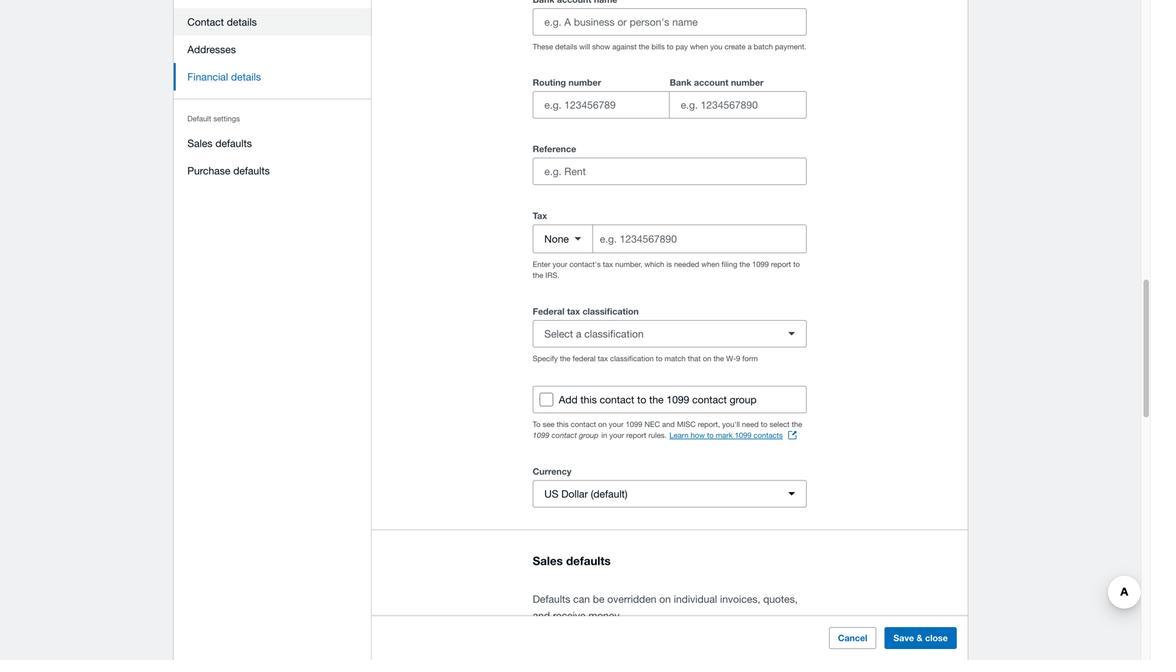 Task type: locate. For each thing, give the bounding box(es) containing it.
Tax text field
[[599, 226, 807, 252]]

1 vertical spatial defaults
[[233, 165, 270, 177]]

1 vertical spatial a
[[576, 328, 582, 340]]

0 vertical spatial report
[[772, 260, 792, 269]]

details for financial
[[231, 71, 261, 83]]

purchase defaults
[[188, 165, 270, 177]]

1 vertical spatial report
[[627, 431, 647, 440]]

classification for federal tax classification
[[583, 306, 639, 317]]

0 vertical spatial when
[[690, 42, 709, 51]]

contact up report,
[[693, 394, 727, 406]]

currency
[[533, 466, 572, 477]]

menu
[[174, 0, 372, 193]]

1 horizontal spatial this
[[581, 394, 597, 406]]

on
[[703, 354, 712, 363], [599, 420, 607, 429], [660, 593, 671, 605]]

defaults
[[216, 137, 252, 149], [233, 165, 270, 177], [567, 554, 611, 568]]

and inside defaults can be overridden on individual invoices, quotes, and receive money
[[533, 609, 550, 621]]

number up routing number field
[[569, 77, 602, 88]]

1 vertical spatial on
[[599, 420, 607, 429]]

select a classification
[[545, 328, 644, 340]]

cancel button
[[830, 627, 877, 649]]

1 vertical spatial details
[[556, 42, 578, 51]]

a left the 'batch'
[[748, 42, 752, 51]]

cancel
[[838, 633, 868, 643]]

1 horizontal spatial sales defaults
[[533, 554, 611, 568]]

0 horizontal spatial sales
[[188, 137, 213, 149]]

your right in
[[610, 431, 625, 440]]

how
[[691, 431, 705, 440]]

0 vertical spatial classification
[[583, 306, 639, 317]]

defaults down sales defaults link
[[233, 165, 270, 177]]

1 vertical spatial sales defaults
[[533, 554, 611, 568]]

report right filing
[[772, 260, 792, 269]]

sales defaults
[[188, 137, 252, 149], [533, 554, 611, 568]]

group up need at right bottom
[[730, 394, 757, 406]]

account
[[694, 77, 729, 88]]

you'll
[[723, 420, 740, 429]]

can
[[574, 593, 590, 605]]

none button
[[534, 225, 593, 253]]

details
[[227, 16, 257, 28], [556, 42, 578, 51], [231, 71, 261, 83]]

a
[[748, 42, 752, 51], [576, 328, 582, 340]]

contact up in
[[600, 394, 635, 406]]

1 horizontal spatial a
[[748, 42, 752, 51]]

0 horizontal spatial this
[[557, 420, 569, 429]]

on right that
[[703, 354, 712, 363]]

0 horizontal spatial group
[[579, 431, 599, 440]]

a right select
[[576, 328, 582, 340]]

save & close button
[[885, 627, 957, 649]]

on inside defaults can be overridden on individual invoices, quotes, and receive money
[[660, 593, 671, 605]]

1099
[[753, 260, 769, 269], [667, 394, 690, 406], [626, 420, 643, 429], [533, 431, 550, 440], [735, 431, 752, 440]]

defaults for purchase defaults link
[[233, 165, 270, 177]]

0 vertical spatial tax
[[603, 260, 614, 269]]

classification
[[583, 306, 639, 317], [585, 328, 644, 340], [611, 354, 654, 363]]

tax
[[603, 260, 614, 269], [567, 306, 580, 317], [598, 354, 608, 363]]

these details will show against the bills to pay when you create a batch payment.
[[533, 42, 807, 51]]

0 horizontal spatial report
[[627, 431, 647, 440]]

contact details
[[188, 16, 257, 28]]

classification down federal tax classification
[[585, 328, 644, 340]]

none
[[545, 233, 569, 245]]

will
[[580, 42, 590, 51]]

on left individual
[[660, 593, 671, 605]]

default settings
[[188, 114, 240, 123]]

1099 up misc
[[667, 394, 690, 406]]

details for these
[[556, 42, 578, 51]]

batch
[[754, 42, 773, 51]]

you
[[711, 42, 723, 51]]

when inside "enter your contact's tax number, which is needed when filing the 1099 report to the irs."
[[702, 260, 720, 269]]

0 vertical spatial details
[[227, 16, 257, 28]]

money
[[589, 609, 620, 621]]

bank account number
[[670, 77, 764, 88]]

0 vertical spatial and
[[663, 420, 675, 429]]

group
[[533, 74, 807, 119]]

1 vertical spatial this
[[557, 420, 569, 429]]

your up irs.
[[553, 260, 568, 269]]

classification inside popup button
[[585, 328, 644, 340]]

to inside "enter your contact's tax number, which is needed when filing the 1099 report to the irs."
[[794, 260, 800, 269]]

0 vertical spatial defaults
[[216, 137, 252, 149]]

group
[[730, 394, 757, 406], [579, 431, 599, 440]]

the inside to see this contact on your 1099 nec and misc report, you'll need to select the 1099 contact group in your report rules. learn how to mark 1099 contacts
[[792, 420, 803, 429]]

1 vertical spatial group
[[579, 431, 599, 440]]

on for money
[[660, 593, 671, 605]]

report down nec
[[627, 431, 647, 440]]

to
[[667, 42, 674, 51], [794, 260, 800, 269], [656, 354, 663, 363], [638, 394, 647, 406], [761, 420, 768, 429], [707, 431, 714, 440]]

details down addresses link
[[231, 71, 261, 83]]

0 vertical spatial sales
[[188, 137, 213, 149]]

group inside to see this contact on your 1099 nec and misc report, you'll need to select the 1099 contact group in your report rules. learn how to mark 1099 contacts
[[579, 431, 599, 440]]

1099 down the to
[[533, 431, 550, 440]]

sales
[[188, 137, 213, 149], [533, 554, 563, 568]]

0 vertical spatial group
[[730, 394, 757, 406]]

reference
[[533, 144, 577, 154]]

1 horizontal spatial group
[[730, 394, 757, 406]]

1 horizontal spatial on
[[660, 593, 671, 605]]

when left filing
[[702, 260, 720, 269]]

report
[[772, 260, 792, 269], [627, 431, 647, 440]]

quotes,
[[764, 593, 798, 605]]

1 horizontal spatial report
[[772, 260, 792, 269]]

report inside to see this contact on your 1099 nec and misc report, you'll need to select the 1099 contact group in your report rules. learn how to mark 1099 contacts
[[627, 431, 647, 440]]

and down defaults
[[533, 609, 550, 621]]

select
[[770, 420, 790, 429]]

select
[[545, 328, 573, 340]]

sales defaults link
[[174, 130, 372, 157]]

this
[[581, 394, 597, 406], [557, 420, 569, 429]]

which
[[645, 260, 665, 269]]

2 horizontal spatial on
[[703, 354, 712, 363]]

enter your contact's tax number, which is needed when filing the 1099 report to the irs.
[[533, 260, 800, 280]]

1099 inside "enter your contact's tax number, which is needed when filing the 1099 report to the irs."
[[753, 260, 769, 269]]

2 vertical spatial tax
[[598, 354, 608, 363]]

2 number from the left
[[731, 77, 764, 88]]

bank
[[670, 77, 692, 88]]

on up in
[[599, 420, 607, 429]]

number,
[[616, 260, 643, 269]]

the right select on the bottom right of the page
[[792, 420, 803, 429]]

0 horizontal spatial on
[[599, 420, 607, 429]]

purchase defaults link
[[174, 157, 372, 184]]

invoices,
[[720, 593, 761, 605]]

2 vertical spatial on
[[660, 593, 671, 605]]

that
[[688, 354, 701, 363]]

2 vertical spatial details
[[231, 71, 261, 83]]

defaults
[[533, 593, 571, 605]]

save & close
[[894, 633, 949, 643]]

needed
[[674, 260, 700, 269]]

number
[[569, 77, 602, 88], [731, 77, 764, 88]]

your left nec
[[609, 420, 624, 429]]

default
[[188, 114, 211, 123]]

be
[[593, 593, 605, 605]]

defaults down settings
[[216, 137, 252, 149]]

nec
[[645, 420, 660, 429]]

2 vertical spatial classification
[[611, 354, 654, 363]]

when
[[690, 42, 709, 51], [702, 260, 720, 269]]

receive
[[553, 609, 586, 621]]

enter
[[533, 260, 551, 269]]

classification left the match
[[611, 354, 654, 363]]

number up bank account number field
[[731, 77, 764, 88]]

details inside "link"
[[227, 16, 257, 28]]

0 vertical spatial sales defaults
[[188, 137, 252, 149]]

the
[[639, 42, 650, 51], [740, 260, 751, 269], [533, 271, 544, 280], [560, 354, 571, 363], [714, 354, 725, 363], [650, 394, 664, 406], [792, 420, 803, 429]]

details left will
[[556, 42, 578, 51]]

defaults up can
[[567, 554, 611, 568]]

filing
[[722, 260, 738, 269]]

sales defaults down 'default settings'
[[188, 137, 252, 149]]

routing
[[533, 77, 566, 88]]

in
[[602, 431, 608, 440]]

1 vertical spatial classification
[[585, 328, 644, 340]]

1 horizontal spatial and
[[663, 420, 675, 429]]

select a classification button
[[533, 320, 807, 348]]

on for report,
[[599, 420, 607, 429]]

1 vertical spatial and
[[533, 609, 550, 621]]

when left you
[[690, 42, 709, 51]]

specify
[[533, 354, 558, 363]]

and inside to see this contact on your 1099 nec and misc report, you'll need to select the 1099 contact group in your report rules. learn how to mark 1099 contacts
[[663, 420, 675, 429]]

to right filing
[[794, 260, 800, 269]]

to
[[533, 420, 541, 429]]

0 horizontal spatial and
[[533, 609, 550, 621]]

9
[[737, 354, 741, 363]]

sales defaults up can
[[533, 554, 611, 568]]

0 horizontal spatial sales defaults
[[188, 137, 252, 149]]

a inside popup button
[[576, 328, 582, 340]]

details right contact
[[227, 16, 257, 28]]

Bank account name field
[[534, 9, 807, 35]]

classification up the select a classification
[[583, 306, 639, 317]]

this right add
[[581, 394, 597, 406]]

your
[[553, 260, 568, 269], [609, 420, 624, 429], [610, 431, 625, 440]]

0 vertical spatial your
[[553, 260, 568, 269]]

and up learn
[[663, 420, 675, 429]]

contact
[[600, 394, 635, 406], [693, 394, 727, 406], [571, 420, 596, 429], [552, 431, 577, 440]]

on inside to see this contact on your 1099 nec and misc report, you'll need to select the 1099 contact group in your report rules. learn how to mark 1099 contacts
[[599, 420, 607, 429]]

close
[[926, 633, 949, 643]]

0 horizontal spatial number
[[569, 77, 602, 88]]

1 horizontal spatial sales
[[533, 554, 563, 568]]

misc
[[677, 420, 696, 429]]

0 horizontal spatial a
[[576, 328, 582, 340]]

tax inside "enter your contact's tax number, which is needed when filing the 1099 report to the irs."
[[603, 260, 614, 269]]

addresses
[[188, 43, 236, 55]]

1 vertical spatial when
[[702, 260, 720, 269]]

this right "see"
[[557, 420, 569, 429]]

group containing routing number
[[533, 74, 807, 119]]

1 horizontal spatial number
[[731, 77, 764, 88]]

group left in
[[579, 431, 599, 440]]

sales up defaults
[[533, 554, 563, 568]]

defaults can be overridden on individual invoices, quotes, and receive money
[[533, 593, 798, 621]]

1099 right filing
[[753, 260, 769, 269]]

sales down default
[[188, 137, 213, 149]]



Task type: vqa. For each thing, say whether or not it's contained in the screenshot.
the middle on
yes



Task type: describe. For each thing, give the bounding box(es) containing it.
menu containing contact details
[[174, 0, 372, 193]]

the up nec
[[650, 394, 664, 406]]

0 vertical spatial this
[[581, 394, 597, 406]]

add this contact to the 1099 contact group
[[559, 394, 757, 406]]

learn
[[670, 431, 689, 440]]

the left w-
[[714, 354, 725, 363]]

&
[[917, 633, 923, 643]]

0 vertical spatial a
[[748, 42, 752, 51]]

sales defaults inside menu
[[188, 137, 252, 149]]

w-
[[727, 354, 737, 363]]

overridden
[[608, 593, 657, 605]]

details for contact
[[227, 16, 257, 28]]

us dollar (default)
[[545, 488, 628, 500]]

dollar
[[562, 488, 588, 500]]

addresses link
[[174, 36, 372, 63]]

defaults for sales defaults link
[[216, 137, 252, 149]]

tax for tax
[[603, 260, 614, 269]]

see
[[543, 420, 555, 429]]

and for misc
[[663, 420, 675, 429]]

to left pay at top
[[667, 42, 674, 51]]

contacts
[[754, 431, 783, 440]]

0 vertical spatial on
[[703, 354, 712, 363]]

1 vertical spatial your
[[609, 420, 624, 429]]

learn how to mark 1099 contacts link
[[670, 430, 797, 441]]

reference group
[[533, 141, 807, 185]]

to up the contacts
[[761, 420, 768, 429]]

Bank account number field
[[670, 92, 807, 118]]

1099 down need at right bottom
[[735, 431, 752, 440]]

contact down add
[[571, 420, 596, 429]]

1099 left nec
[[626, 420, 643, 429]]

irs.
[[546, 271, 560, 280]]

the right filing
[[740, 260, 751, 269]]

report,
[[698, 420, 721, 429]]

pay
[[676, 42, 688, 51]]

federal tax classification
[[533, 306, 639, 317]]

federal
[[573, 354, 596, 363]]

bills
[[652, 42, 665, 51]]

financial
[[188, 71, 228, 83]]

the left federal
[[560, 354, 571, 363]]

classification for select a classification
[[585, 328, 644, 340]]

these
[[533, 42, 553, 51]]

contact details link
[[174, 8, 372, 36]]

specify the federal tax classification to match that on the w-9 form
[[533, 354, 758, 363]]

(default)
[[591, 488, 628, 500]]

tax for federal tax classification
[[598, 354, 608, 363]]

individual
[[674, 593, 718, 605]]

report inside "enter your contact's tax number, which is needed when filing the 1099 report to the irs."
[[772, 260, 792, 269]]

2 vertical spatial your
[[610, 431, 625, 440]]

federal
[[533, 306, 565, 317]]

payment.
[[776, 42, 807, 51]]

1 vertical spatial tax
[[567, 306, 580, 317]]

add
[[559, 394, 578, 406]]

1 number from the left
[[569, 77, 602, 88]]

us
[[545, 488, 559, 500]]

tax
[[533, 211, 547, 221]]

is
[[667, 260, 672, 269]]

the left bills
[[639, 42, 650, 51]]

contact's
[[570, 260, 601, 269]]

settings
[[213, 114, 240, 123]]

to up nec
[[638, 394, 647, 406]]

to down report,
[[707, 431, 714, 440]]

form
[[743, 354, 758, 363]]

purchase
[[188, 165, 231, 177]]

to left the match
[[656, 354, 663, 363]]

Routing number field
[[534, 92, 669, 118]]

need
[[742, 420, 759, 429]]

the down enter
[[533, 271, 544, 280]]

show
[[593, 42, 611, 51]]

financial details link
[[174, 63, 372, 90]]

2 vertical spatial defaults
[[567, 554, 611, 568]]

contact down "see"
[[552, 431, 577, 440]]

save
[[894, 633, 915, 643]]

mark
[[716, 431, 733, 440]]

create
[[725, 42, 746, 51]]

against
[[613, 42, 637, 51]]

rules.
[[649, 431, 667, 440]]

this inside to see this contact on your 1099 nec and misc report, you'll need to select the 1099 contact group in your report rules. learn how to mark 1099 contacts
[[557, 420, 569, 429]]

to see this contact on your 1099 nec and misc report, you'll need to select the 1099 contact group in your report rules. learn how to mark 1099 contacts
[[533, 420, 803, 440]]

routing number
[[533, 77, 602, 88]]

match
[[665, 354, 686, 363]]

1 vertical spatial sales
[[533, 554, 563, 568]]

and for receive
[[533, 609, 550, 621]]

financial details
[[188, 71, 261, 83]]

contact
[[188, 16, 224, 28]]

Reference field
[[534, 158, 807, 185]]

your inside "enter your contact's tax number, which is needed when filing the 1099 report to the irs."
[[553, 260, 568, 269]]



